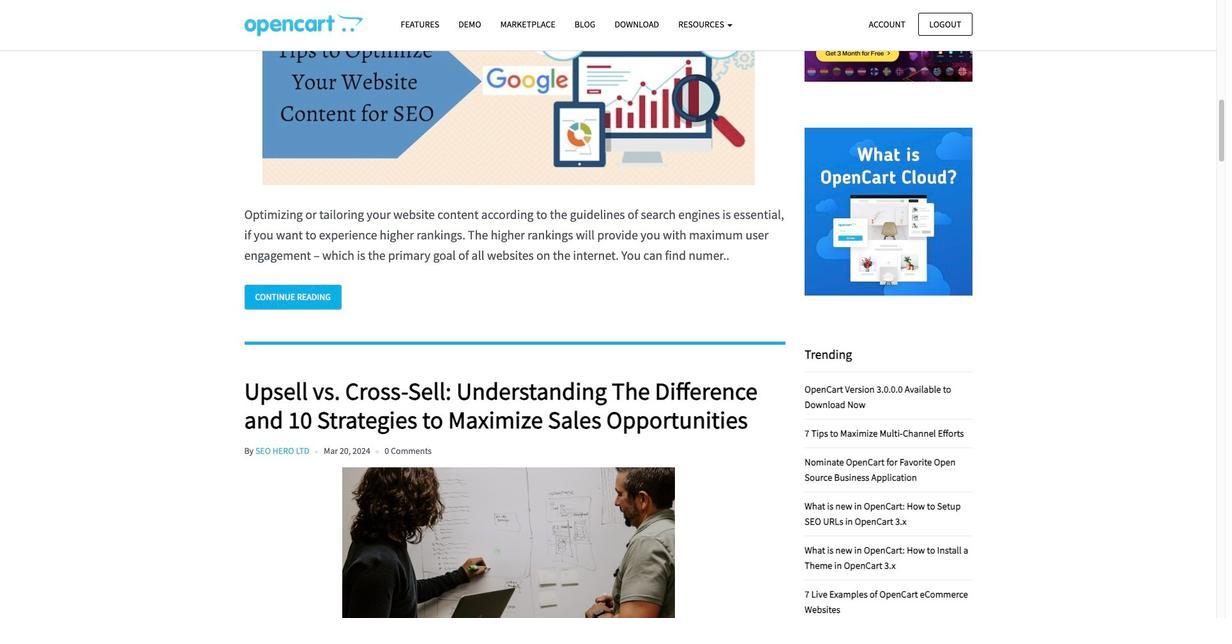 Task type: vqa. For each thing, say whether or not it's contained in the screenshot.
OpenCart - Open Source Shopping Cart Solution image
no



Task type: locate. For each thing, give the bounding box(es) containing it.
noda image
[[805, 0, 972, 115]]

opencart - blog image
[[244, 13, 362, 36]]

upsell vs. cross-sell: understanding the difference and 10 strategies to maximize sales opportunities image
[[244, 467, 773, 618]]

opencart cloud image
[[805, 128, 972, 296]]



Task type: describe. For each thing, give the bounding box(es) containing it.
how to optimize your website content for seo image
[[244, 0, 773, 185]]



